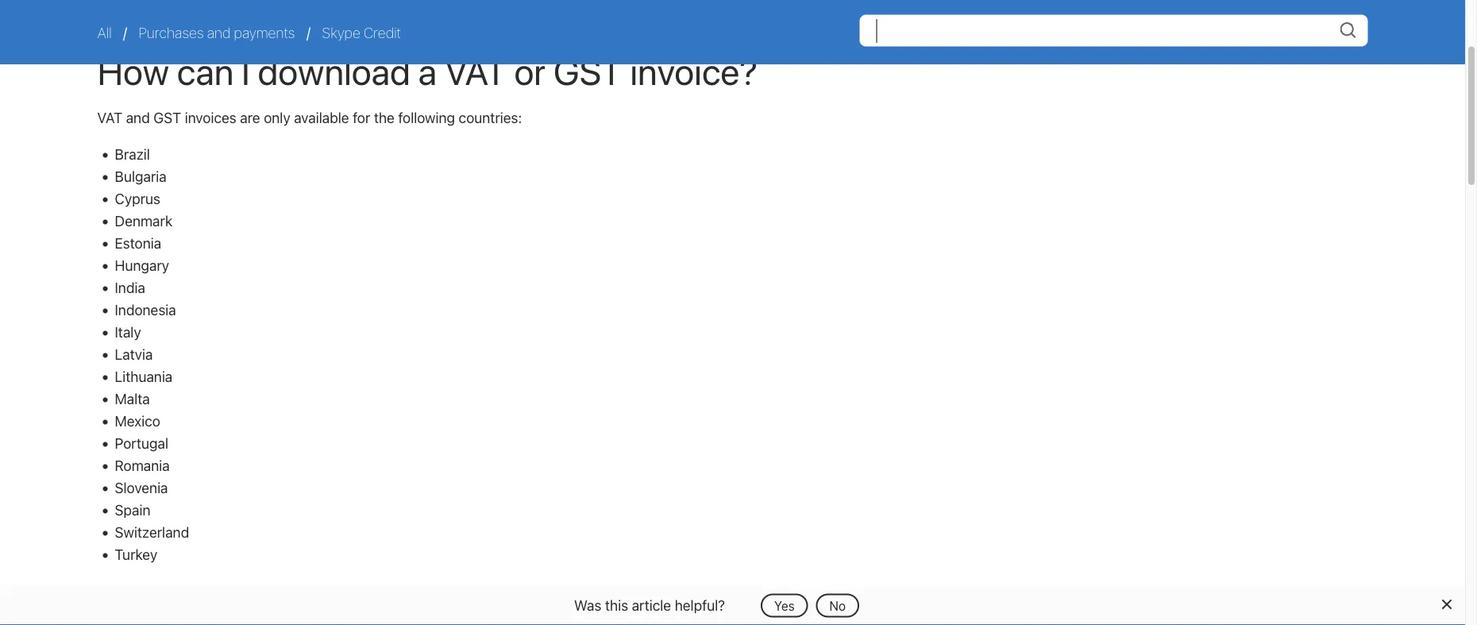 Task type: vqa. For each thing, say whether or not it's contained in the screenshot.
the middle VAT
yes



Task type: locate. For each thing, give the bounding box(es) containing it.
0 vertical spatial vat
[[445, 49, 507, 92]]

invoices
[[185, 109, 236, 126]]

available left 'in'
[[1072, 591, 1128, 608]]

romania
[[115, 457, 170, 474]]

the right country, in the left of the page
[[254, 591, 274, 608]]

1 vertical spatial skype
[[859, 591, 899, 608]]

and up 'brazil'
[[126, 109, 150, 126]]

available left to
[[441, 591, 496, 608]]

and for vat
[[126, 109, 150, 126]]

0 vertical spatial or
[[514, 49, 546, 92]]

1 vertical spatial vat
[[97, 109, 122, 126]]

and left activities
[[985, 591, 1009, 608]]

india
[[115, 279, 145, 296]]

statement
[[1225, 591, 1290, 608]]

only
[[264, 109, 290, 126]]

invoice?
[[630, 49, 758, 92]]

vat right country, in the left of the page
[[278, 591, 303, 608]]

1 vertical spatial and
[[126, 109, 150, 126]]

skype credit link
[[322, 24, 401, 41]]

bulgaria
[[115, 168, 166, 185]]

available left for
[[294, 109, 349, 126]]

vat and gst invoices are only available for the following countries:
[[97, 109, 522, 126]]

a up following
[[418, 49, 437, 92]]

no button
[[816, 594, 859, 617]]

None text field
[[860, 15, 1368, 46]]

yes button
[[761, 594, 808, 617]]

hungary
[[115, 257, 169, 274]]

1 horizontal spatial and
[[207, 24, 231, 41]]

2 vertical spatial and
[[985, 591, 1009, 608]]

was
[[574, 596, 602, 613]]

2 vertical spatial vat
[[278, 591, 303, 608]]

0 horizontal spatial is
[[403, 591, 413, 608]]

0 horizontal spatial gst
[[153, 109, 181, 126]]

available
[[294, 109, 349, 126], [441, 591, 496, 608], [1072, 591, 1128, 608]]

.
[[1290, 591, 1294, 608]]

0 vertical spatial gst
[[553, 49, 622, 92]]

purchases and payments link
[[139, 24, 295, 41]]

0 vertical spatial and
[[207, 24, 231, 41]]

0 vertical spatial skype
[[322, 24, 360, 41]]

1 vertical spatial or
[[307, 591, 320, 608]]

credit
[[364, 24, 401, 41]]

activities
[[1012, 591, 1069, 608]]

vat up countries:
[[445, 49, 507, 92]]

there
[[610, 591, 644, 608]]

latvia
[[115, 346, 153, 363]]

0 horizontal spatial skype
[[322, 24, 360, 41]]

is
[[403, 591, 413, 608], [647, 591, 658, 608]]

or
[[514, 49, 546, 92], [307, 591, 320, 608]]

following
[[398, 109, 455, 126]]

a
[[418, 49, 437, 92], [122, 591, 129, 608], [661, 591, 669, 608]]

gst
[[553, 49, 622, 92], [153, 109, 181, 126], [323, 591, 351, 608]]

breakdown
[[727, 591, 797, 608]]

but
[[586, 591, 607, 608]]

brazil
[[115, 146, 150, 163]]

2 vertical spatial gst
[[323, 591, 351, 608]]

purchases and payments
[[139, 24, 295, 41]]

and
[[207, 24, 231, 41], [126, 109, 150, 126], [985, 591, 1009, 608]]

2 horizontal spatial and
[[985, 591, 1009, 608]]

for
[[353, 109, 370, 126]]

italy
[[115, 324, 141, 341]]

skype right the no
[[859, 591, 899, 608]]

or up countries:
[[514, 49, 546, 92]]

is left not
[[403, 591, 413, 608]]

is right there at the left bottom of page
[[647, 591, 658, 608]]

countries:
[[459, 109, 522, 126]]

monthly
[[1170, 591, 1222, 608]]

a right for
[[122, 591, 129, 608]]

2 horizontal spatial available
[[1072, 591, 1128, 608]]

a left detailed
[[661, 591, 669, 608]]

0 horizontal spatial and
[[126, 109, 150, 126]]

vat
[[445, 49, 507, 92], [97, 109, 122, 126], [278, 591, 303, 608]]

1 horizontal spatial is
[[647, 591, 658, 608]]

portugal
[[115, 435, 168, 452]]

turkey
[[115, 546, 157, 563]]

skype up download
[[322, 24, 360, 41]]

non
[[133, 591, 157, 608]]

in
[[1131, 591, 1142, 608]]

all
[[97, 24, 115, 41]]

or left "invoice"
[[307, 591, 320, 608]]

denmark
[[115, 213, 172, 230]]

can
[[177, 49, 234, 92]]

the
[[374, 109, 395, 126], [254, 591, 274, 608], [835, 591, 856, 608], [1146, 591, 1167, 608]]

1 horizontal spatial gst
[[323, 591, 351, 608]]

how
[[97, 49, 169, 92]]

download
[[258, 49, 410, 92]]

invoice
[[355, 591, 399, 608]]

helpful?
[[675, 596, 725, 613]]

0 horizontal spatial vat
[[97, 109, 122, 126]]

i
[[241, 49, 250, 92]]

detailed
[[672, 591, 723, 608]]

skype
[[322, 24, 360, 41], [859, 591, 899, 608]]

and up the can at the left of page
[[207, 24, 231, 41]]

vat up 'brazil'
[[97, 109, 122, 126]]



Task type: describe. For each thing, give the bounding box(es) containing it.
1 horizontal spatial available
[[441, 591, 496, 608]]

1 is from the left
[[403, 591, 413, 608]]

for
[[97, 591, 118, 608]]

switzerland
[[115, 524, 189, 541]]

estonia
[[115, 235, 161, 252]]

payments
[[234, 24, 295, 41]]

transactions
[[902, 591, 981, 608]]

purchases
[[139, 24, 204, 41]]

available in the monthly statement link
[[1072, 591, 1290, 608]]

the right 'in'
[[1146, 591, 1167, 608]]

mexico
[[115, 413, 160, 430]]

slovenia
[[115, 479, 168, 496]]

spain
[[115, 502, 150, 519]]

2 horizontal spatial gst
[[553, 49, 622, 92]]

not
[[417, 591, 438, 608]]

was this article helpful?
[[574, 596, 725, 613]]

no
[[829, 598, 846, 613]]

2 horizontal spatial vat
[[445, 49, 507, 92]]

the right all
[[835, 591, 856, 608]]

0 horizontal spatial a
[[122, 591, 129, 608]]

download,
[[516, 591, 582, 608]]

indonesia
[[115, 301, 176, 319]]

yes
[[774, 598, 795, 613]]

lithuania
[[115, 368, 173, 385]]

this
[[605, 596, 628, 613]]

2 horizontal spatial a
[[661, 591, 669, 608]]

for a non listed country, the vat or gst invoice is not available to download, but there is a detailed breakdown of all the skype transactions and activities available in the monthly statement .
[[97, 591, 1294, 608]]

0 horizontal spatial available
[[294, 109, 349, 126]]

1 horizontal spatial vat
[[278, 591, 303, 608]]

1 horizontal spatial a
[[418, 49, 437, 92]]

1 horizontal spatial or
[[514, 49, 546, 92]]

article
[[632, 596, 671, 613]]

brazil bulgaria cyprus denmark estonia hungary india indonesia italy latvia lithuania malta mexico portugal romania slovenia spain switzerland turkey
[[115, 146, 189, 563]]

are
[[240, 109, 260, 126]]

skype credit
[[322, 24, 401, 41]]

1 horizontal spatial skype
[[859, 591, 899, 608]]

malta
[[115, 390, 150, 408]]

1 vertical spatial gst
[[153, 109, 181, 126]]

cyprus
[[115, 190, 160, 207]]

the right for
[[374, 109, 395, 126]]

dismiss the survey image
[[1440, 598, 1453, 611]]

and for purchases
[[207, 24, 231, 41]]

listed
[[161, 591, 195, 608]]

2 is from the left
[[647, 591, 658, 608]]

0 horizontal spatial or
[[307, 591, 320, 608]]

of
[[801, 591, 814, 608]]

how can i download a vat or gst invoice?
[[97, 49, 758, 92]]

country,
[[198, 591, 250, 608]]

all
[[817, 591, 831, 608]]

all link
[[97, 24, 115, 41]]

to
[[500, 591, 513, 608]]



